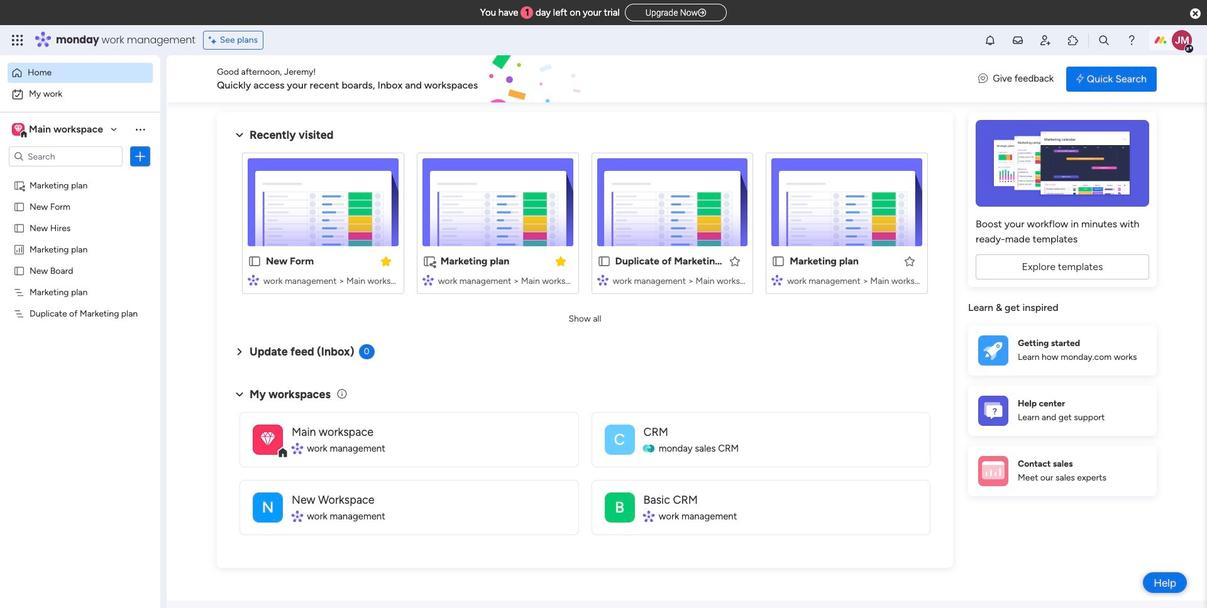 Task type: vqa. For each thing, say whether or not it's contained in the screenshot.
Shareable board image
yes



Task type: describe. For each thing, give the bounding box(es) containing it.
0 horizontal spatial workspace image
[[12, 123, 25, 136]]

workspace selection element
[[12, 122, 105, 138]]

1 vertical spatial option
[[8, 84, 153, 104]]

1 horizontal spatial shareable board image
[[422, 255, 436, 268]]

Search in workspace field
[[26, 149, 105, 164]]

contact sales element
[[968, 446, 1157, 496]]

search everything image
[[1098, 34, 1110, 47]]

invite members image
[[1039, 34, 1052, 47]]

remove from favorites image
[[554, 255, 567, 267]]

public board image for remove from favorites image
[[248, 255, 262, 268]]

public dashboard image
[[13, 243, 25, 255]]

jeremy miller image
[[1172, 30, 1192, 50]]

add to favorites image
[[903, 255, 916, 267]]

remove from favorites image
[[380, 255, 392, 267]]

dapulse rightstroke image
[[698, 8, 706, 18]]

add to favorites image
[[729, 255, 741, 267]]

public board image for add to favorites icon
[[772, 255, 785, 268]]



Task type: locate. For each thing, give the bounding box(es) containing it.
v2 user feedback image
[[978, 72, 988, 86]]

2 public board image from the left
[[772, 255, 785, 268]]

dapulse close image
[[1190, 8, 1201, 20]]

0 vertical spatial shareable board image
[[13, 179, 25, 191]]

1 horizontal spatial workspace image
[[604, 425, 635, 455]]

workspace image
[[14, 123, 23, 136], [253, 425, 283, 455], [260, 428, 275, 451], [253, 493, 283, 523], [604, 493, 635, 523]]

0 vertical spatial option
[[8, 63, 153, 83]]

0 element
[[359, 345, 374, 360]]

close my workspaces image
[[232, 387, 247, 402]]

component image
[[597, 274, 608, 286]]

public board image
[[248, 255, 262, 268], [772, 255, 785, 268]]

public board image
[[13, 201, 25, 212], [13, 222, 25, 234], [597, 255, 611, 268], [13, 265, 25, 277]]

notifications image
[[984, 34, 996, 47]]

1 vertical spatial shareable board image
[[422, 255, 436, 268]]

option
[[8, 63, 153, 83], [8, 84, 153, 104], [0, 174, 160, 176]]

close recently visited image
[[232, 128, 247, 143]]

0 vertical spatial workspace image
[[12, 123, 25, 136]]

shareable board image
[[13, 179, 25, 191], [422, 255, 436, 268]]

getting started element
[[968, 325, 1157, 376]]

see plans image
[[209, 33, 220, 47]]

update feed image
[[1011, 34, 1024, 47]]

workspace image
[[12, 123, 25, 136], [604, 425, 635, 455]]

monday marketplace image
[[1067, 34, 1079, 47]]

component image
[[643, 511, 654, 522]]

list box
[[0, 172, 160, 494]]

1 vertical spatial workspace image
[[604, 425, 635, 455]]

2 vertical spatial option
[[0, 174, 160, 176]]

options image
[[134, 150, 146, 163]]

open update feed (inbox) image
[[232, 345, 247, 360]]

help center element
[[968, 386, 1157, 436]]

help image
[[1125, 34, 1138, 47]]

0 horizontal spatial public board image
[[248, 255, 262, 268]]

1 horizontal spatial public board image
[[772, 255, 785, 268]]

select product image
[[11, 34, 24, 47]]

quick search results list box
[[232, 143, 938, 309]]

workspace options image
[[134, 123, 146, 136]]

1 public board image from the left
[[248, 255, 262, 268]]

0 horizontal spatial shareable board image
[[13, 179, 25, 191]]

v2 bolt switch image
[[1076, 72, 1084, 86]]

templates image image
[[979, 120, 1145, 207]]



